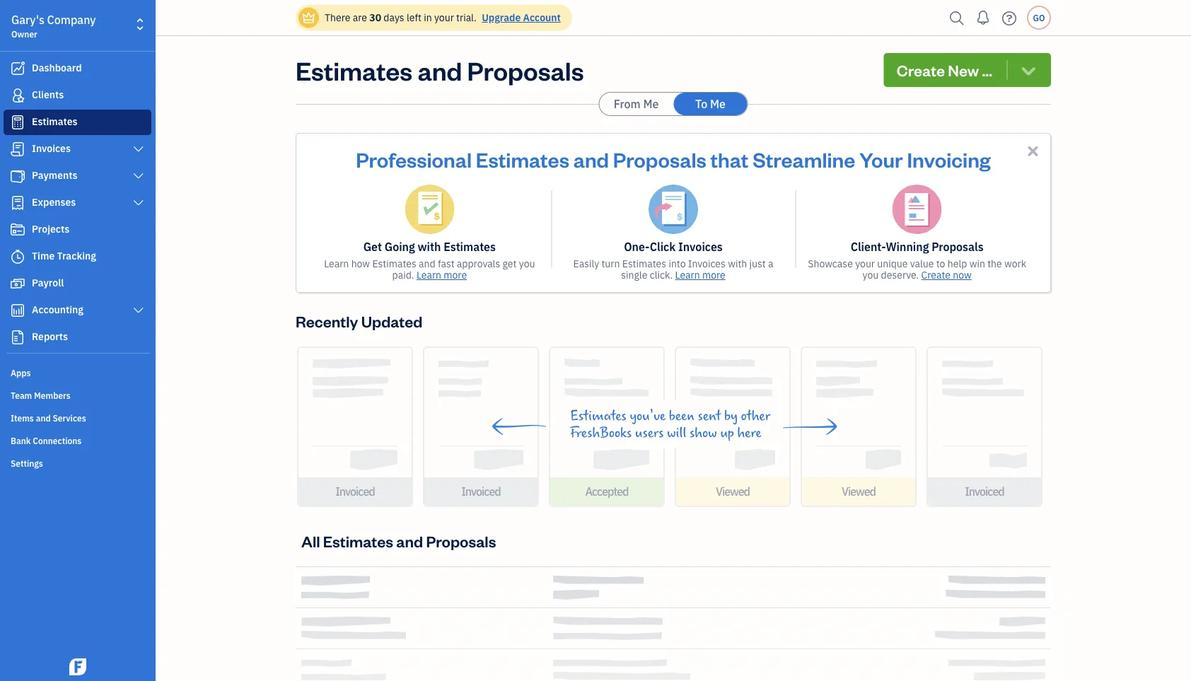 Task type: locate. For each thing, give the bounding box(es) containing it.
chevron large down image for payments
[[132, 171, 145, 182]]

with
[[418, 240, 441, 254], [728, 257, 748, 270]]

to
[[696, 97, 708, 111]]

turn
[[602, 257, 620, 270]]

recently updated
[[296, 311, 423, 331]]

1 horizontal spatial learn more
[[676, 269, 726, 282]]

1 horizontal spatial me
[[711, 97, 726, 111]]

3 chevron large down image from the top
[[132, 197, 145, 209]]

to
[[937, 257, 946, 270]]

expenses link
[[4, 190, 151, 216]]

your down client-
[[856, 257, 875, 270]]

chevron large down image for expenses
[[132, 197, 145, 209]]

1 horizontal spatial viewed
[[842, 484, 876, 499]]

1 horizontal spatial you
[[863, 269, 879, 282]]

tracking
[[57, 249, 96, 263]]

estimates inside the easily turn estimates into invoices with just a single click.
[[623, 257, 667, 270]]

1 vertical spatial invoices
[[679, 240, 723, 254]]

up
[[721, 425, 734, 441]]

you
[[519, 257, 535, 270], [863, 269, 879, 282]]

will
[[667, 425, 687, 441]]

chevron large down image up reports 'link'
[[132, 305, 145, 316]]

more for with
[[444, 269, 467, 282]]

single
[[621, 269, 648, 282]]

with inside the easily turn estimates into invoices with just a single click.
[[728, 257, 748, 270]]

chevrondown image
[[1019, 60, 1039, 80]]

timer image
[[9, 250, 26, 264]]

settings
[[11, 458, 43, 469]]

1 horizontal spatial with
[[728, 257, 748, 270]]

account
[[523, 11, 561, 24]]

get
[[364, 240, 382, 254]]

more right into at the right top of page
[[703, 269, 726, 282]]

0 horizontal spatial learn
[[324, 257, 349, 270]]

help
[[948, 257, 968, 270]]

estimates inside 'link'
[[32, 115, 78, 128]]

learn left how
[[324, 257, 349, 270]]

1 vertical spatial with
[[728, 257, 748, 270]]

chevron large down image up projects link
[[132, 197, 145, 209]]

create for create now
[[922, 269, 951, 282]]

click
[[650, 240, 676, 254]]

trial.
[[457, 11, 477, 24]]

1 invoiced from the left
[[336, 484, 375, 499]]

with up learn how estimates and fast approvals get you paid.
[[418, 240, 441, 254]]

0 horizontal spatial learn more
[[417, 269, 467, 282]]

1 vertical spatial create
[[922, 269, 951, 282]]

invoiced
[[336, 484, 375, 499], [462, 484, 501, 499], [965, 484, 1005, 499]]

1 horizontal spatial your
[[856, 257, 875, 270]]

learn more for invoices
[[676, 269, 726, 282]]

your
[[434, 11, 454, 24], [856, 257, 875, 270]]

dashboard link
[[4, 56, 151, 81]]

you've
[[630, 408, 666, 424]]

2 me from the left
[[711, 97, 726, 111]]

4 chevron large down image from the top
[[132, 305, 145, 316]]

learn right the paid.
[[417, 269, 442, 282]]

1 horizontal spatial more
[[703, 269, 726, 282]]

invoices inside main element
[[32, 142, 71, 155]]

estimates and proposals
[[296, 53, 584, 87]]

client-
[[851, 240, 886, 254]]

me for to me
[[711, 97, 726, 111]]

2 more from the left
[[703, 269, 726, 282]]

chevron large down image up expenses link
[[132, 171, 145, 182]]

payroll link
[[4, 271, 151, 297]]

learn more
[[417, 269, 467, 282], [676, 269, 726, 282]]

chevron large down image inside invoices link
[[132, 144, 145, 155]]

reports
[[32, 330, 68, 343]]

upgrade
[[482, 11, 521, 24]]

chevron large down image for accounting
[[132, 305, 145, 316]]

you right get
[[519, 257, 535, 270]]

more for invoices
[[703, 269, 726, 282]]

gary's
[[11, 12, 44, 27]]

clients link
[[4, 83, 151, 108]]

invoices right into at the right top of page
[[688, 257, 726, 270]]

0 horizontal spatial viewed
[[716, 484, 750, 499]]

chevron large down image inside accounting link
[[132, 305, 145, 316]]

to me link
[[674, 93, 748, 115]]

0 vertical spatial create
[[897, 60, 945, 80]]

0 horizontal spatial more
[[444, 269, 467, 282]]

learn inside learn how estimates and fast approvals get you paid.
[[324, 257, 349, 270]]

1 horizontal spatial learn
[[417, 269, 442, 282]]

2 invoiced from the left
[[462, 484, 501, 499]]

learn right click.
[[676, 269, 700, 282]]

bank connections
[[11, 435, 82, 447]]

upgrade account link
[[479, 11, 561, 24]]

invoices up into at the right top of page
[[679, 240, 723, 254]]

invoicing
[[908, 146, 991, 172]]

1 vertical spatial your
[[856, 257, 875, 270]]

clients
[[32, 88, 64, 101]]

create inside dropdown button
[[897, 60, 945, 80]]

invoices up payments
[[32, 142, 71, 155]]

by
[[725, 408, 738, 424]]

you inside learn how estimates and fast approvals get you paid.
[[519, 257, 535, 270]]

0 horizontal spatial with
[[418, 240, 441, 254]]

team members link
[[4, 384, 151, 405]]

time tracking
[[32, 249, 96, 263]]

all
[[301, 531, 320, 551]]

to me
[[696, 97, 726, 111]]

0 vertical spatial your
[[434, 11, 454, 24]]

invoices link
[[4, 137, 151, 162]]

2 learn more from the left
[[676, 269, 726, 282]]

0 horizontal spatial me
[[644, 97, 659, 111]]

settings link
[[4, 452, 151, 473]]

1 horizontal spatial invoiced
[[462, 484, 501, 499]]

30
[[370, 11, 381, 24]]

chevron large down image up payments link
[[132, 144, 145, 155]]

updated
[[361, 311, 423, 331]]

dashboard
[[32, 61, 82, 74]]

company
[[47, 12, 96, 27]]

me right from
[[644, 97, 659, 111]]

me right to
[[711, 97, 726, 111]]

your inside showcase your unique value to help win the work you deserve.
[[856, 257, 875, 270]]

2 horizontal spatial invoiced
[[965, 484, 1005, 499]]

invoices inside the easily turn estimates into invoices with just a single click.
[[688, 257, 726, 270]]

sent
[[698, 408, 721, 424]]

chevron large down image inside payments link
[[132, 171, 145, 182]]

estimates you've been sent by other freshbooks users will show up here
[[570, 408, 771, 441]]

1 more from the left
[[444, 269, 467, 282]]

bank
[[11, 435, 31, 447]]

viewed
[[716, 484, 750, 499], [842, 484, 876, 499]]

1 me from the left
[[644, 97, 659, 111]]

and inside learn how estimates and fast approvals get you paid.
[[419, 257, 436, 270]]

me for from me
[[644, 97, 659, 111]]

learn more down get going with estimates
[[417, 269, 467, 282]]

2 vertical spatial invoices
[[688, 257, 726, 270]]

chevron large down image
[[132, 144, 145, 155], [132, 171, 145, 182], [132, 197, 145, 209], [132, 305, 145, 316]]

from
[[614, 97, 641, 111]]

now
[[953, 269, 972, 282]]

2 chevron large down image from the top
[[132, 171, 145, 182]]

0 horizontal spatial invoiced
[[336, 484, 375, 499]]

work
[[1005, 257, 1027, 270]]

0 vertical spatial invoices
[[32, 142, 71, 155]]

connections
[[33, 435, 82, 447]]

your right in
[[434, 11, 454, 24]]

1 learn more from the left
[[417, 269, 467, 282]]

learn more down the one-click invoices
[[676, 269, 726, 282]]

you down client-
[[863, 269, 879, 282]]

0 horizontal spatial your
[[434, 11, 454, 24]]

team members
[[11, 390, 71, 401]]

with left just
[[728, 257, 748, 270]]

2 horizontal spatial learn
[[676, 269, 700, 282]]

go to help image
[[999, 7, 1021, 29]]

more down get going with estimates
[[444, 269, 467, 282]]

users
[[635, 425, 664, 441]]

0 horizontal spatial you
[[519, 257, 535, 270]]

1 chevron large down image from the top
[[132, 144, 145, 155]]

items and services link
[[4, 407, 151, 428]]

gary's company owner
[[11, 12, 96, 40]]



Task type: vqa. For each thing, say whether or not it's contained in the screenshot.
"Month"
no



Task type: describe. For each thing, give the bounding box(es) containing it.
the
[[988, 257, 1003, 270]]

there are 30 days left in your trial. upgrade account
[[325, 11, 561, 24]]

in
[[424, 11, 432, 24]]

recently
[[296, 311, 358, 331]]

time
[[32, 249, 55, 263]]

expense image
[[9, 196, 26, 210]]

members
[[34, 390, 71, 401]]

into
[[669, 257, 686, 270]]

one-click invoices
[[624, 240, 723, 254]]

crown image
[[301, 10, 316, 25]]

services
[[53, 413, 86, 424]]

money image
[[9, 277, 26, 291]]

client-winning proposals
[[851, 240, 984, 254]]

items and services
[[11, 413, 86, 424]]

estimates inside estimates you've been sent by other freshbooks users will show up here
[[570, 408, 627, 424]]

accounting
[[32, 303, 83, 316]]

accounting link
[[4, 298, 151, 323]]

dashboard image
[[9, 62, 26, 76]]

client image
[[9, 88, 26, 103]]

value
[[911, 257, 934, 270]]

estimates link
[[4, 110, 151, 135]]

chart image
[[9, 304, 26, 318]]

report image
[[9, 330, 26, 345]]

fast
[[438, 257, 455, 270]]

search image
[[946, 7, 969, 29]]

projects link
[[4, 217, 151, 243]]

from me
[[614, 97, 659, 111]]

learn for get going with estimates
[[417, 269, 442, 282]]

close image
[[1025, 143, 1042, 159]]

professional estimates and proposals that streamline your invoicing
[[356, 146, 991, 172]]

other
[[741, 408, 771, 424]]

accepted
[[586, 484, 629, 499]]

estimates inside learn how estimates and fast approvals get you paid.
[[373, 257, 417, 270]]

team
[[11, 390, 32, 401]]

1 viewed from the left
[[716, 484, 750, 499]]

show
[[690, 425, 717, 441]]

learn for one-click invoices
[[676, 269, 700, 282]]

paid.
[[392, 269, 414, 282]]

invoice image
[[9, 142, 26, 156]]

create for create new …
[[897, 60, 945, 80]]

click.
[[650, 269, 673, 282]]

showcase your unique value to help win the work you deserve.
[[808, 257, 1027, 282]]

main element
[[0, 0, 191, 681]]

client-winning proposals image
[[893, 185, 942, 234]]

there
[[325, 11, 351, 24]]

one-
[[624, 240, 650, 254]]

get going with estimates image
[[405, 185, 455, 234]]

new
[[949, 60, 980, 80]]

professional
[[356, 146, 472, 172]]

go button
[[1028, 6, 1052, 30]]

your
[[860, 146, 903, 172]]

freshbooks
[[570, 425, 632, 441]]

0 vertical spatial with
[[418, 240, 441, 254]]

you inside showcase your unique value to help win the work you deserve.
[[863, 269, 879, 282]]

estimate image
[[9, 115, 26, 130]]

go
[[1034, 12, 1046, 23]]

reports link
[[4, 325, 151, 350]]

get
[[503, 257, 517, 270]]

create now
[[922, 269, 972, 282]]

going
[[385, 240, 415, 254]]

left
[[407, 11, 422, 24]]

deserve.
[[881, 269, 919, 282]]

payments link
[[4, 163, 151, 189]]

expenses
[[32, 196, 76, 209]]

and inside main element
[[36, 413, 51, 424]]

days
[[384, 11, 405, 24]]

project image
[[9, 223, 26, 237]]

create new …
[[897, 60, 993, 80]]

projects
[[32, 223, 70, 236]]

winning
[[886, 240, 929, 254]]

are
[[353, 11, 367, 24]]

payment image
[[9, 169, 26, 183]]

approvals
[[457, 257, 500, 270]]

learn how estimates and fast approvals get you paid.
[[324, 257, 535, 282]]

notifications image
[[972, 4, 995, 32]]

payments
[[32, 169, 78, 182]]

from me link
[[600, 93, 673, 115]]

just
[[750, 257, 766, 270]]

…
[[983, 60, 993, 80]]

payroll
[[32, 276, 64, 289]]

2 viewed from the left
[[842, 484, 876, 499]]

a
[[769, 257, 774, 270]]

here
[[738, 425, 762, 441]]

showcase
[[808, 257, 853, 270]]

learn more for with
[[417, 269, 467, 282]]

time tracking link
[[4, 244, 151, 270]]

3 invoiced from the left
[[965, 484, 1005, 499]]

chevron large down image for invoices
[[132, 144, 145, 155]]

one-click invoices image
[[649, 185, 698, 234]]

apps
[[11, 367, 31, 379]]

easily turn estimates into invoices with just a single click.
[[574, 257, 774, 282]]

bank connections link
[[4, 430, 151, 451]]

how
[[351, 257, 370, 270]]

freshbooks image
[[67, 659, 89, 676]]

been
[[669, 408, 695, 424]]



